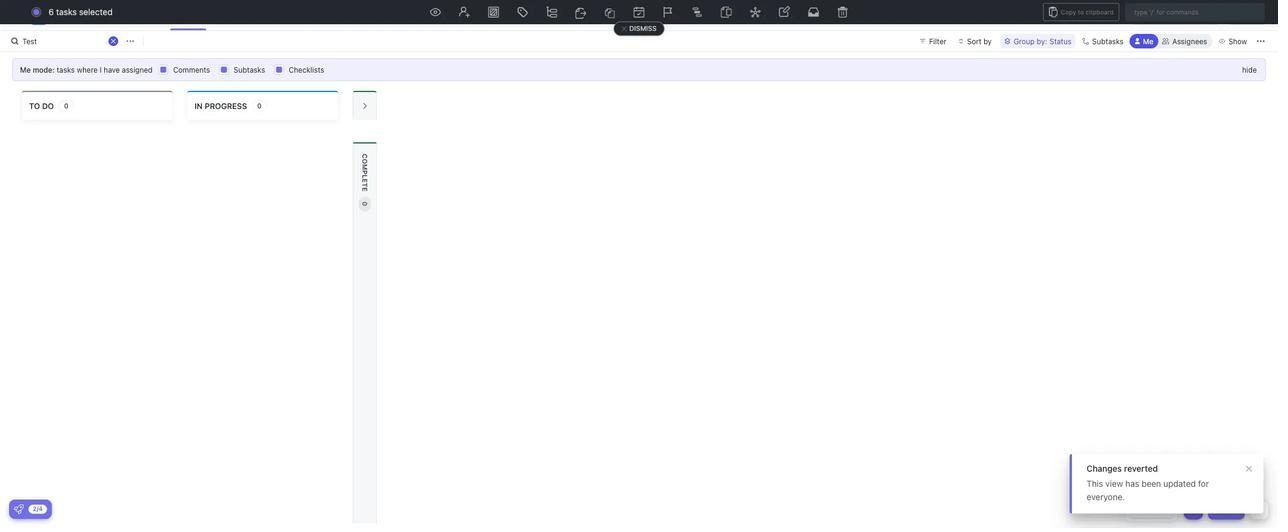 Task type: vqa. For each thing, say whether or not it's contained in the screenshot.
New button
no



Task type: locate. For each thing, give the bounding box(es) containing it.
assigned
[[122, 65, 152, 74]]

0 down "t"
[[361, 202, 369, 206]]

subtasks inside dropdown button
[[1092, 37, 1124, 45]]

c o m p l e t e
[[361, 154, 369, 192]]

0
[[64, 102, 68, 110], [257, 102, 262, 110], [361, 202, 369, 206]]

subtasks down clipboard
[[1092, 37, 1124, 45]]

1 vertical spatial me
[[20, 65, 31, 74]]

1 horizontal spatial to
[[1078, 8, 1084, 15]]

e down l
[[361, 187, 369, 192]]

search
[[22, 37, 46, 45]]

to
[[1078, 8, 1084, 15], [29, 101, 40, 110]]

0 horizontal spatial subtasks
[[234, 65, 265, 74]]

to inside dropdown button
[[1078, 8, 1084, 15]]

been
[[1142, 479, 1161, 489]]

1 vertical spatial subtasks
[[234, 65, 265, 74]]

share button
[[1227, 5, 1267, 25]]

subtasks button
[[1078, 34, 1127, 48]]

0 vertical spatial e
[[361, 179, 369, 183]]

p
[[361, 170, 369, 175]]

1 vertical spatial e
[[361, 187, 369, 192]]

to left the do
[[29, 101, 40, 110]]

hide
[[1242, 65, 1257, 74]]

tasks
[[56, 7, 77, 17], [57, 65, 75, 74]]

me mode: tasks where i have assigned
[[20, 65, 152, 74]]

me down automations
[[1143, 37, 1153, 45]]

automations
[[1137, 11, 1181, 19]]

clipboard
[[1086, 8, 1114, 15]]

mode:
[[33, 65, 55, 74]]

copy to clipboard
[[1061, 8, 1114, 15]]

where
[[77, 65, 98, 74]]

status
[[1050, 37, 1072, 45]]

subtasks up progress
[[234, 65, 265, 74]]

do
[[42, 101, 54, 110]]

onboarding checklist button element
[[14, 505, 24, 514]]

o
[[361, 159, 369, 164]]

have
[[104, 65, 120, 74]]

0 vertical spatial subtasks
[[1092, 37, 1124, 45]]

comments
[[173, 65, 210, 74]]

0 horizontal spatial 0
[[64, 102, 68, 110]]

tasks right 6
[[56, 7, 77, 17]]

1 vertical spatial tasks
[[57, 65, 75, 74]]

tasks left the where
[[57, 65, 75, 74]]

2 horizontal spatial 0
[[361, 202, 369, 206]]

show button
[[1215, 34, 1251, 48]]

board
[[182, 10, 206, 20]]

0 vertical spatial me
[[1143, 37, 1153, 45]]

task
[[1224, 506, 1240, 514]]

e down 'p'
[[361, 179, 369, 183]]

copy to clipboard button
[[1043, 3, 1119, 21]]

filter button
[[915, 34, 951, 48]]

everyone.
[[1087, 492, 1125, 502]]

2/4
[[33, 506, 43, 513]]

copy
[[1061, 8, 1076, 15]]

subtasks
[[1092, 37, 1124, 45], [234, 65, 265, 74]]

e
[[361, 179, 369, 183], [361, 187, 369, 192]]

1 horizontal spatial me
[[1143, 37, 1153, 45]]

0 vertical spatial to
[[1078, 8, 1084, 15]]

1 horizontal spatial 0
[[257, 102, 262, 110]]

by
[[984, 37, 992, 45]]

view
[[1105, 479, 1123, 489]]

space
[[80, 9, 109, 21]]

tasks...
[[48, 37, 73, 45]]

list
[[140, 10, 154, 20]]

in
[[195, 101, 203, 110]]

show
[[1228, 37, 1247, 45]]

2 e from the top
[[361, 187, 369, 192]]

0 right the do
[[64, 102, 68, 110]]

1
[[1189, 11, 1193, 19]]

this
[[1087, 479, 1103, 489]]

me left mode:
[[20, 65, 31, 74]]

0 for to do
[[64, 102, 68, 110]]

1 vertical spatial to
[[29, 101, 40, 110]]

changes reverted this view has been updated for everyone.
[[1087, 464, 1209, 502]]

0 right progress
[[257, 102, 262, 110]]

dismiss
[[629, 25, 657, 33]]

assignees button
[[1157, 34, 1213, 48]]

me inside button
[[1143, 37, 1153, 45]]

dropdown menu image
[[778, 5, 791, 18]]

in progress
[[195, 101, 247, 110]]

t
[[361, 183, 369, 187]]

0 horizontal spatial me
[[20, 65, 31, 74]]

me
[[1143, 37, 1153, 45], [20, 65, 31, 74]]

to right copy
[[1078, 8, 1084, 15]]

team space
[[53, 9, 109, 21]]

1 horizontal spatial subtasks
[[1092, 37, 1124, 45]]



Task type: describe. For each thing, give the bounding box(es) containing it.
i
[[100, 65, 102, 74]]

6
[[49, 7, 54, 17]]

list link
[[140, 0, 159, 30]]

sort
[[967, 37, 981, 45]]

sort by button
[[954, 34, 998, 48]]

group by: status
[[1014, 37, 1072, 45]]

to do
[[29, 101, 54, 110]]

set priority image
[[663, 7, 674, 18]]

updated
[[1163, 479, 1196, 489]]

selected
[[79, 7, 113, 17]]

0 for in progress
[[257, 102, 262, 110]]

0 horizontal spatial to
[[29, 101, 40, 110]]

sort by
[[967, 37, 992, 45]]

team space button
[[48, 2, 109, 28]]

has
[[1125, 479, 1139, 489]]

team
[[53, 9, 78, 21]]

me for me mode: tasks where i have assigned
[[20, 65, 31, 74]]

search tasks...
[[22, 37, 73, 45]]

0 vertical spatial tasks
[[56, 7, 77, 17]]

assignees
[[1172, 37, 1207, 45]]

share
[[1243, 11, 1262, 19]]

6 tasks selected
[[49, 7, 113, 17]]

board link
[[182, 0, 211, 30]]

onboarding checklist button image
[[14, 505, 24, 514]]

reverted
[[1124, 464, 1158, 474]]

me button
[[1130, 34, 1158, 48]]

c
[[361, 154, 369, 159]]

changes
[[1087, 464, 1122, 474]]

1 e from the top
[[361, 179, 369, 183]]

type '/' for commands field
[[1125, 3, 1265, 21]]

me for me
[[1143, 37, 1153, 45]]

progress
[[205, 101, 247, 110]]

filter
[[929, 37, 946, 45]]

by:
[[1037, 37, 1047, 45]]

group
[[1014, 37, 1035, 45]]

checklists
[[289, 65, 324, 74]]

Search tasks... text field
[[22, 33, 123, 50]]

for
[[1198, 479, 1209, 489]]

m
[[361, 164, 369, 170]]

l
[[361, 175, 369, 179]]



